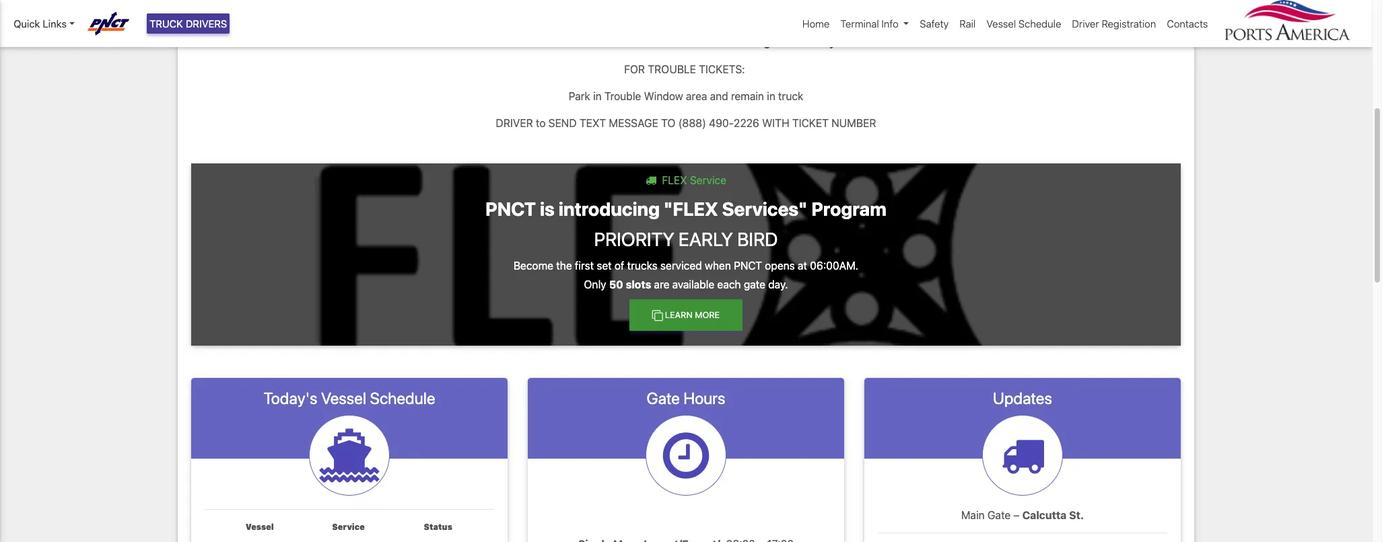 Task type: describe. For each thing, give the bounding box(es) containing it.
(888)
[[678, 117, 706, 129]]

available
[[672, 279, 715, 291]]

1 horizontal spatial service
[[690, 174, 726, 186]]

serviced
[[660, 260, 702, 272]]

set
[[597, 260, 612, 272]]

2 in from the left
[[767, 90, 775, 102]]

send
[[548, 117, 577, 129]]

–
[[1013, 509, 1020, 522]]

driver registration
[[1072, 17, 1156, 30]]

conditions
[[678, 36, 733, 48]]

terminal info
[[840, 17, 899, 30]]

truck drivers link
[[147, 13, 230, 34]]

gate right for
[[651, 36, 676, 48]]

is
[[540, 198, 555, 220]]

are
[[654, 279, 669, 291]]

text
[[580, 117, 606, 129]]

cameras
[[585, 36, 631, 48]]

for
[[634, 36, 648, 48]]

gate
[[744, 279, 765, 291]]

learn more link
[[629, 300, 743, 331]]

1 horizontal spatial schedule
[[1019, 17, 1061, 30]]

hours
[[683, 389, 725, 408]]

throughout
[[736, 36, 794, 48]]

"flex
[[664, 198, 718, 220]]

06:00am.
[[810, 260, 858, 272]]

vessel for vessel schedule
[[986, 17, 1016, 30]]

clone image
[[652, 310, 663, 321]]

flex service
[[659, 174, 726, 186]]

driver
[[496, 117, 533, 129]]

safety
[[920, 17, 949, 30]]

main gate – calcutta st.
[[961, 509, 1084, 522]]

see gate cameras for gate conditions throughout the day
[[536, 36, 836, 48]]

truck image
[[646, 175, 656, 186]]

see
[[536, 36, 555, 48]]

vessel for vessel
[[246, 523, 274, 533]]

each
[[717, 279, 741, 291]]

drivers
[[186, 17, 227, 30]]

when
[[705, 260, 731, 272]]

truck
[[778, 90, 803, 102]]

2226
[[734, 117, 759, 129]]

50
[[609, 279, 623, 291]]

for trouble tickets:
[[621, 63, 751, 75]]

priority
[[594, 228, 674, 250]]

today's vessel schedule
[[264, 389, 435, 408]]

driver registration link
[[1067, 11, 1162, 37]]

learn more
[[665, 310, 720, 320]]

with
[[762, 117, 789, 129]]

day
[[817, 36, 836, 48]]

truck drivers
[[149, 17, 227, 30]]

to
[[536, 117, 546, 129]]

message
[[609, 117, 658, 129]]

gate left –
[[988, 509, 1011, 522]]

gate right see
[[557, 36, 582, 48]]

more
[[695, 310, 720, 320]]

490-
[[709, 117, 734, 129]]

driver
[[1072, 17, 1099, 30]]

registration
[[1102, 17, 1156, 30]]

program
[[811, 198, 887, 220]]

info
[[882, 17, 899, 30]]

area
[[686, 90, 707, 102]]

window
[[644, 90, 683, 102]]

of
[[615, 260, 624, 272]]

st.
[[1069, 509, 1084, 522]]

gate left hours
[[647, 389, 680, 408]]

at
[[798, 260, 807, 272]]

0 vertical spatial the
[[797, 36, 814, 48]]

home
[[802, 17, 830, 30]]

safety link
[[914, 11, 954, 37]]



Task type: locate. For each thing, give the bounding box(es) containing it.
vessel
[[986, 17, 1016, 30], [321, 389, 366, 408], [246, 523, 274, 533]]

1 vertical spatial service
[[332, 523, 365, 533]]

pnct is introducing "flex services" program
[[485, 198, 887, 220]]

terminal info link
[[835, 11, 914, 37]]

learn
[[665, 310, 693, 320]]

in
[[593, 90, 602, 102], [767, 90, 775, 102]]

1 vertical spatial pnct
[[734, 260, 762, 272]]

park in trouble window area and remain in truck
[[569, 90, 803, 102]]

the
[[797, 36, 814, 48], [556, 260, 572, 272]]

in left truck
[[767, 90, 775, 102]]

in right park
[[593, 90, 602, 102]]

0 vertical spatial pnct
[[485, 198, 536, 220]]

gate
[[557, 36, 582, 48], [651, 36, 676, 48], [647, 389, 680, 408], [988, 509, 1011, 522]]

services"
[[722, 198, 807, 220]]

1 vertical spatial schedule
[[370, 389, 435, 408]]

trouble
[[648, 63, 696, 75]]

today's
[[264, 389, 317, 408]]

early
[[678, 228, 733, 250]]

become the first set of trucks serviced when pnct opens at 06:00am. only 50 slots are available each gate day.
[[514, 260, 858, 291]]

rail
[[960, 17, 976, 30]]

0 vertical spatial vessel
[[986, 17, 1016, 30]]

flex
[[662, 174, 687, 186]]

0 horizontal spatial in
[[593, 90, 602, 102]]

park
[[569, 90, 590, 102]]

the left the first
[[556, 260, 572, 272]]

bird
[[737, 228, 778, 250]]

0 horizontal spatial service
[[332, 523, 365, 533]]

pnct left is
[[485, 198, 536, 220]]

to
[[661, 117, 676, 129]]

day.
[[768, 279, 788, 291]]

1 vertical spatial the
[[556, 260, 572, 272]]

schedule
[[1019, 17, 1061, 30], [370, 389, 435, 408]]

remain
[[731, 90, 764, 102]]

contacts link
[[1162, 11, 1213, 37]]

vessel schedule
[[986, 17, 1061, 30]]

updates
[[993, 389, 1052, 408]]

pnct
[[485, 198, 536, 220], [734, 260, 762, 272]]

1 horizontal spatial in
[[767, 90, 775, 102]]

calcutta
[[1022, 509, 1067, 522]]

0 horizontal spatial the
[[556, 260, 572, 272]]

trucks
[[627, 260, 658, 272]]

slots
[[626, 279, 651, 291]]

trouble
[[604, 90, 641, 102]]

1 horizontal spatial the
[[797, 36, 814, 48]]

1 vertical spatial vessel
[[321, 389, 366, 408]]

tickets:
[[699, 63, 745, 75]]

quick links
[[13, 17, 67, 30]]

quick
[[13, 17, 40, 30]]

2 horizontal spatial vessel
[[986, 17, 1016, 30]]

only
[[584, 279, 606, 291]]

priority early bird
[[594, 228, 778, 250]]

the left day
[[797, 36, 814, 48]]

pnct up gate
[[734, 260, 762, 272]]

1 horizontal spatial vessel
[[321, 389, 366, 408]]

home link
[[797, 11, 835, 37]]

main
[[961, 509, 985, 522]]

1 in from the left
[[593, 90, 602, 102]]

contacts
[[1167, 17, 1208, 30]]

for
[[624, 63, 645, 75]]

0 vertical spatial schedule
[[1019, 17, 1061, 30]]

truck
[[149, 17, 183, 30]]

0 horizontal spatial schedule
[[370, 389, 435, 408]]

service
[[690, 174, 726, 186], [332, 523, 365, 533]]

gate hours
[[647, 389, 725, 408]]

terminal
[[840, 17, 879, 30]]

0 horizontal spatial pnct
[[485, 198, 536, 220]]

rail link
[[954, 11, 981, 37]]

pnct inside 'become the first set of trucks serviced when pnct opens at 06:00am. only 50 slots are available each gate day.'
[[734, 260, 762, 272]]

vessel inside vessel schedule link
[[986, 17, 1016, 30]]

number
[[832, 117, 876, 129]]

become
[[514, 260, 553, 272]]

links
[[43, 17, 67, 30]]

2 vertical spatial vessel
[[246, 523, 274, 533]]

1 horizontal spatial pnct
[[734, 260, 762, 272]]

status
[[424, 523, 452, 533]]

the inside 'become the first set of trucks serviced when pnct opens at 06:00am. only 50 slots are available each gate day.'
[[556, 260, 572, 272]]

opens
[[765, 260, 795, 272]]

introducing
[[559, 198, 660, 220]]

0 vertical spatial service
[[690, 174, 726, 186]]

ticket
[[792, 117, 829, 129]]

vessel schedule link
[[981, 11, 1067, 37]]

quick links link
[[13, 16, 75, 31]]

driver to send text message to (888) 490-2226 with ticket number
[[496, 117, 876, 129]]

and
[[710, 90, 728, 102]]

0 horizontal spatial vessel
[[246, 523, 274, 533]]

first
[[575, 260, 594, 272]]



Task type: vqa. For each thing, say whether or not it's contained in the screenshot.
shipping for instructions
no



